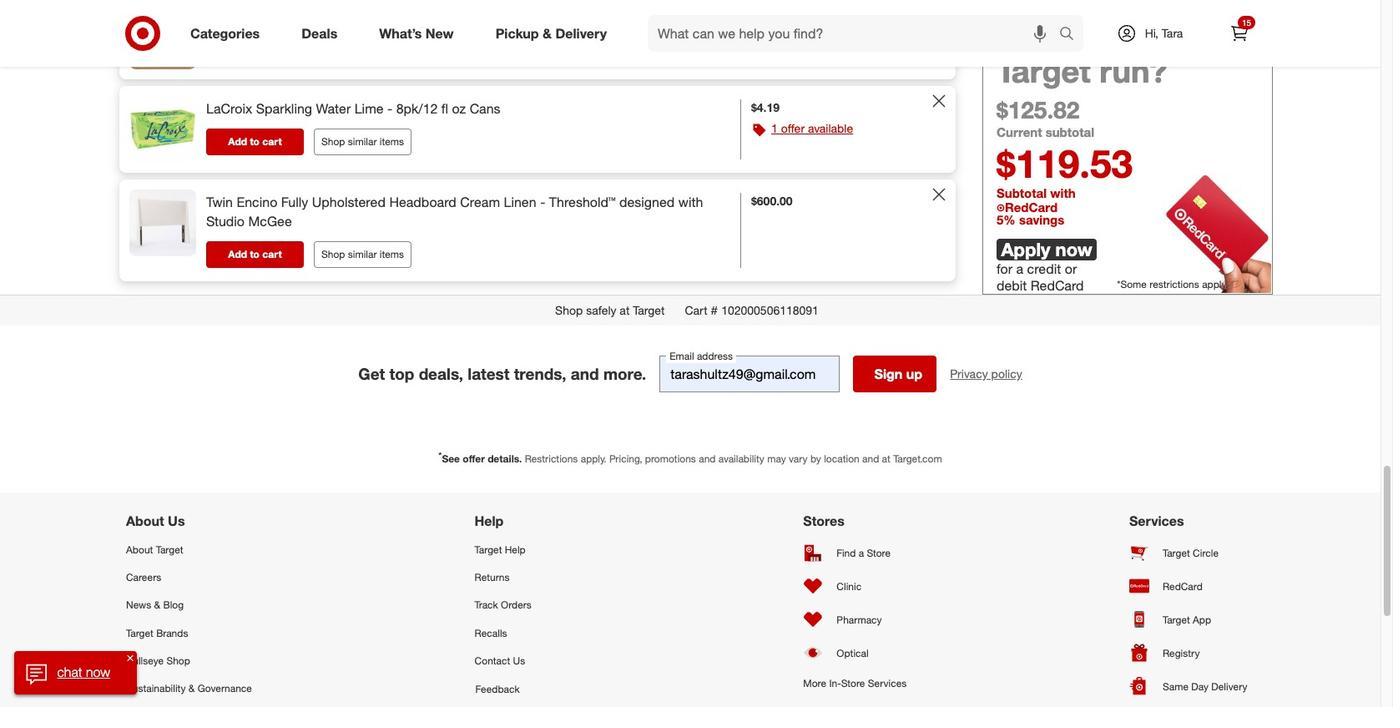 Task type: describe. For each thing, give the bounding box(es) containing it.
$600.00
[[751, 194, 793, 208]]

fully
[[281, 194, 308, 211]]

oz
[[452, 100, 466, 117]]

- inside twin encino fully upholstered headboard cream linen - threshold™ designed with studio mcgee
[[540, 194, 546, 211]]

0 horizontal spatial help
[[475, 513, 504, 529]]

lacroix
[[206, 100, 252, 117]]

us for contact us
[[513, 654, 525, 667]]

fl
[[442, 100, 448, 117]]

✕
[[127, 653, 133, 663]]

2 vertical spatial redcard
[[1163, 580, 1203, 592]]

shop similar items for upholstered
[[321, 248, 404, 260]]

orders
[[501, 599, 532, 611]]

app
[[1193, 613, 1212, 626]]

what's new link
[[365, 15, 475, 52]]

target inside target help link
[[475, 544, 502, 556]]

yankee candle christmas cookie classic original jar candle cream 22oz image
[[129, 3, 196, 69]]

may
[[767, 452, 786, 465]]

about for about target
[[126, 544, 153, 556]]

$15.49
[[751, 7, 786, 21]]

same
[[1163, 680, 1189, 693]]

target app
[[1163, 613, 1212, 626]]

get
[[358, 364, 385, 383]]

categories
[[190, 25, 260, 41]]

twin encino fully upholstered headboard cream linen - threshold&#8482; designed with studio mcgee image
[[129, 190, 196, 256]]

target inside about target link
[[156, 544, 183, 556]]

shop inside lacroix sparkling water lime - 8pk/12 fl oz cans list item
[[321, 135, 345, 148]]

#
[[711, 303, 718, 317]]

* see offer details. restrictions apply. pricing, promotions and availability may vary by location and at target.com
[[439, 450, 942, 465]]

news & blog link
[[126, 591, 252, 619]]

sustainability & governance link
[[126, 674, 252, 702]]

careers
[[126, 571, 161, 584]]

privacy policy
[[950, 366, 1023, 381]]

0 horizontal spatial at
[[620, 303, 630, 317]]

sparkling
[[256, 100, 312, 117]]

1 offer available button
[[771, 120, 853, 137]]

what's
[[379, 25, 422, 41]]

to for encino
[[250, 248, 260, 260]]

track
[[475, 599, 498, 611]]

pickup & delivery link
[[481, 15, 628, 52]]

apply. inside * see offer details. restrictions apply. pricing, promotions and availability may vary by location and at target.com
[[581, 452, 607, 465]]

recalls link
[[475, 619, 581, 647]]

twin encino fully upholstered headboard cream linen - threshold™ designed with studio mcgee
[[206, 194, 703, 230]]

policy
[[991, 366, 1023, 381]]

$125.82
[[997, 96, 1080, 125]]

lacroix sparkling water lime - 8pk/12 fl oz cans image
[[129, 96, 196, 163]]

& for delivery
[[543, 25, 552, 41]]

twin encino fully upholstered headboard cream linen - threshold™ designed with studio mcgee link
[[206, 193, 731, 231]]

feedback button
[[475, 674, 581, 704]]

returns link
[[475, 564, 581, 591]]

find
[[837, 546, 856, 559]]

every
[[1044, 20, 1126, 59]]

linen
[[504, 194, 537, 211]]

twin encino fully upholstered headboard cream linen - threshold™ designed with studio mcgee list item
[[119, 180, 956, 281]]

shop left safely at the top of page
[[555, 303, 583, 317]]

savings
[[1019, 212, 1065, 228]]

deals
[[302, 25, 338, 41]]

apply
[[1001, 238, 1051, 261]]

similar for lime
[[348, 135, 377, 148]]

target brands
[[126, 627, 188, 639]]

1 offer available
[[771, 121, 853, 135]]

chat now button
[[14, 651, 137, 695]]

$125.82 current subtotal $119.53
[[997, 96, 1133, 187]]

restrictions
[[525, 452, 578, 465]]

hi, tara
[[1145, 26, 1183, 40]]

delivery for pickup & delivery
[[556, 25, 607, 41]]

contact us link
[[475, 647, 581, 674]]

lacroix sparkling water lime - 8pk/12 fl oz cans link
[[206, 99, 501, 119]]

- inside list item
[[387, 100, 393, 117]]

$119.53
[[997, 141, 1133, 187]]

1 horizontal spatial with
[[1051, 186, 1076, 202]]

shop inside twin encino fully upholstered headboard cream linen - threshold™ designed with studio mcgee list item
[[321, 248, 345, 260]]

shop similar items for lime
[[321, 135, 404, 148]]

target inside 'target circle' link
[[1163, 546, 1190, 559]]

now for chat
[[86, 664, 110, 681]]

102000506118091
[[721, 303, 819, 317]]

1 horizontal spatial help
[[505, 544, 526, 556]]

get top deals, latest trends, and more.
[[358, 364, 646, 383]]

at inside * see offer details. restrictions apply. pricing, promotions and availability may vary by location and at target.com
[[882, 452, 891, 465]]

now for apply
[[1056, 238, 1093, 261]]

0 vertical spatial services
[[1130, 513, 1184, 529]]

subtotal
[[1046, 125, 1095, 141]]

cart for encino
[[262, 248, 282, 260]]

same day delivery link
[[1130, 670, 1255, 703]]

offer inside * see offer details. restrictions apply. pricing, promotions and availability may vary by location and at target.com
[[463, 452, 485, 465]]

twin
[[206, 194, 233, 211]]

registry
[[1163, 647, 1200, 659]]

add to cart for encino
[[228, 248, 282, 260]]

0 horizontal spatial and
[[571, 364, 599, 383]]

search
[[1052, 26, 1092, 43]]

encino
[[237, 194, 277, 211]]

sign
[[875, 366, 903, 382]]

a inside find a store link
[[859, 546, 864, 559]]

track orders link
[[475, 591, 581, 619]]

on every target run?
[[997, 20, 1168, 91]]

add to cart for sparkling
[[228, 135, 282, 148]]

2 horizontal spatial and
[[862, 452, 879, 465]]

target left app
[[1163, 613, 1190, 626]]

studio
[[206, 213, 245, 230]]

0 vertical spatial redcard
[[1005, 200, 1058, 215]]

apply now for a credit or debit redcard
[[997, 238, 1093, 294]]

chat now dialog
[[14, 651, 137, 695]]

returns
[[475, 571, 510, 584]]

availability
[[719, 452, 765, 465]]

subtotal
[[997, 186, 1047, 202]]

latest
[[468, 364, 510, 383]]

more.
[[604, 364, 646, 383]]

what's new
[[379, 25, 454, 41]]

categories link
[[176, 15, 281, 52]]

water
[[316, 100, 351, 117]]

circle
[[1193, 546, 1219, 559]]

bullseye shop link
[[126, 647, 252, 674]]

chat now
[[57, 664, 110, 681]]

items for headboard
[[380, 248, 404, 260]]

track orders
[[475, 599, 532, 611]]

1 vertical spatial services
[[868, 677, 907, 690]]

about for about us
[[126, 513, 164, 529]]

us for about us
[[168, 513, 185, 529]]

same day delivery
[[1163, 680, 1248, 693]]

pickup
[[496, 25, 539, 41]]

bullseye
[[126, 654, 164, 667]]

store for in-
[[841, 677, 865, 690]]

5% savings
[[997, 212, 1065, 228]]

safely
[[586, 303, 617, 317]]



Task type: vqa. For each thing, say whether or not it's contained in the screenshot.
CIRCLE
yes



Task type: locate. For each thing, give the bounding box(es) containing it.
cart
[[685, 303, 708, 317]]

0 vertical spatial to
[[250, 135, 260, 148]]

pickup & delivery
[[496, 25, 607, 41]]

to
[[250, 135, 260, 148], [250, 248, 260, 260]]

shop down water
[[321, 135, 345, 148]]

0 horizontal spatial us
[[168, 513, 185, 529]]

items inside lacroix sparkling water lime - 8pk/12 fl oz cans list item
[[380, 135, 404, 148]]

0 horizontal spatial a
[[859, 546, 864, 559]]

0 vertical spatial shop similar items button
[[314, 129, 412, 155]]

find a store
[[837, 546, 891, 559]]

current
[[997, 125, 1042, 141]]

similar down lime
[[348, 135, 377, 148]]

& inside "link"
[[543, 25, 552, 41]]

0 horizontal spatial store
[[841, 677, 865, 690]]

1 vertical spatial to
[[250, 248, 260, 260]]

0 horizontal spatial now
[[86, 664, 110, 681]]

store down the "optical" link
[[841, 677, 865, 690]]

1 vertical spatial add
[[228, 248, 247, 260]]

15
[[1242, 18, 1251, 28]]

and left availability
[[699, 452, 716, 465]]

hi,
[[1145, 26, 1159, 40]]

1 horizontal spatial and
[[699, 452, 716, 465]]

1 vertical spatial apply.
[[581, 452, 607, 465]]

similar down upholstered
[[348, 248, 377, 260]]

store right find
[[867, 546, 891, 559]]

target help
[[475, 544, 526, 556]]

and right location on the right
[[862, 452, 879, 465]]

1 shop similar items button from the top
[[314, 129, 412, 155]]

shop similar items button
[[314, 129, 412, 155], [314, 241, 412, 268]]

about inside about target link
[[126, 544, 153, 556]]

bullseye shop
[[126, 654, 190, 667]]

at left 'target.com'
[[882, 452, 891, 465]]

apply. left pricing,
[[581, 452, 607, 465]]

1 shop similar items from the top
[[321, 135, 404, 148]]

and left more.
[[571, 364, 599, 383]]

a inside apply now for a credit or debit redcard
[[1017, 260, 1024, 277]]

services down the "optical" link
[[868, 677, 907, 690]]

items for -
[[380, 135, 404, 148]]

details.
[[488, 452, 522, 465]]

add for lacroix
[[228, 135, 247, 148]]

0 vertical spatial add to cart button
[[206, 129, 304, 155]]

similar inside twin encino fully upholstered headboard cream linen - threshold™ designed with studio mcgee list item
[[348, 248, 377, 260]]

subtotal with
[[997, 186, 1079, 202]]

target app link
[[1130, 603, 1255, 636]]

1 cart from the top
[[262, 135, 282, 148]]

target circle link
[[1130, 536, 1255, 569]]

1 items from the top
[[380, 135, 404, 148]]

target up ✕ at bottom
[[126, 627, 153, 639]]

1 vertical spatial offer
[[463, 452, 485, 465]]

a right find
[[859, 546, 864, 559]]

target.com
[[893, 452, 942, 465]]

1 vertical spatial cart
[[262, 248, 282, 260]]

with up the savings
[[1051, 186, 1076, 202]]

cart down mcgee
[[262, 248, 282, 260]]

with right designed
[[679, 194, 703, 211]]

1 add to cart from the top
[[228, 135, 282, 148]]

brands
[[156, 627, 188, 639]]

target down about us
[[156, 544, 183, 556]]

0 horizontal spatial delivery
[[556, 25, 607, 41]]

2 shop similar items from the top
[[321, 248, 404, 260]]

sustainability
[[126, 682, 186, 694]]

& right pickup
[[543, 25, 552, 41]]

or
[[1065, 260, 1077, 277]]

1 vertical spatial store
[[841, 677, 865, 690]]

redcard link
[[1130, 569, 1255, 603]]

shop down upholstered
[[321, 248, 345, 260]]

cart inside lacroix sparkling water lime - 8pk/12 fl oz cans list item
[[262, 135, 282, 148]]

governance
[[198, 682, 252, 694]]

headboard
[[389, 194, 457, 211]]

- right lime
[[387, 100, 393, 117]]

add to cart button down lacroix
[[206, 129, 304, 155]]

clinic link
[[803, 569, 907, 603]]

1 horizontal spatial -
[[540, 194, 546, 211]]

shop similar items button down lime
[[314, 129, 412, 155]]

search button
[[1052, 15, 1092, 55]]

0 vertical spatial shop similar items
[[321, 135, 404, 148]]

items down headboard on the top left
[[380, 248, 404, 260]]

shop similar items button for upholstered
[[314, 241, 412, 268]]

help up target help
[[475, 513, 504, 529]]

services up target circle
[[1130, 513, 1184, 529]]

store for a
[[867, 546, 891, 559]]

at
[[620, 303, 630, 317], [882, 452, 891, 465]]

0 vertical spatial a
[[1017, 260, 1024, 277]]

1 horizontal spatial apply.
[[1202, 278, 1228, 291]]

now inside button
[[86, 664, 110, 681]]

0 vertical spatial offer
[[781, 121, 805, 135]]

1 vertical spatial help
[[505, 544, 526, 556]]

1 horizontal spatial services
[[1130, 513, 1184, 529]]

1 vertical spatial us
[[513, 654, 525, 667]]

*some restrictions apply.
[[1117, 278, 1228, 291]]

us right 'contact' at the bottom left of page
[[513, 654, 525, 667]]

- right linen
[[540, 194, 546, 211]]

0 horizontal spatial services
[[868, 677, 907, 690]]

1 vertical spatial at
[[882, 452, 891, 465]]

shop similar items button inside lacroix sparkling water lime - 8pk/12 fl oz cans list item
[[314, 129, 412, 155]]

similar inside lacroix sparkling water lime - 8pk/12 fl oz cans list item
[[348, 135, 377, 148]]

find a store link
[[803, 536, 907, 569]]

cart down sparkling
[[262, 135, 282, 148]]

1 vertical spatial shop similar items
[[321, 248, 404, 260]]

1 to from the top
[[250, 135, 260, 148]]

to for sparkling
[[250, 135, 260, 148]]

$15.49 list item
[[119, 0, 956, 79]]

now right the "chat"
[[86, 664, 110, 681]]

optical link
[[803, 636, 907, 670]]

0 vertical spatial now
[[1056, 238, 1093, 261]]

1 vertical spatial delivery
[[1212, 680, 1248, 693]]

clinic
[[837, 580, 862, 592]]

target left the cart
[[633, 303, 665, 317]]

0 horizontal spatial &
[[154, 599, 160, 611]]

0 vertical spatial items
[[380, 135, 404, 148]]

about up "careers"
[[126, 544, 153, 556]]

redcard inside apply now for a credit or debit redcard
[[1031, 277, 1084, 294]]

for
[[997, 260, 1013, 277]]

delivery right pickup
[[556, 25, 607, 41]]

1 vertical spatial -
[[540, 194, 546, 211]]

vary
[[789, 452, 808, 465]]

1 vertical spatial &
[[154, 599, 160, 611]]

0 vertical spatial add to cart
[[228, 135, 282, 148]]

1 horizontal spatial delivery
[[1212, 680, 1248, 693]]

0 horizontal spatial offer
[[463, 452, 485, 465]]

0 vertical spatial similar
[[348, 135, 377, 148]]

2 about from the top
[[126, 544, 153, 556]]

about up about target
[[126, 513, 164, 529]]

8pk/12
[[396, 100, 438, 117]]

2 cart from the top
[[262, 248, 282, 260]]

1 horizontal spatial &
[[189, 682, 195, 694]]

add to cart button down mcgee
[[206, 241, 304, 268]]

target inside target brands link
[[126, 627, 153, 639]]

target circle
[[1163, 546, 1219, 559]]

5%
[[997, 212, 1016, 228]]

1 vertical spatial similar
[[348, 248, 377, 260]]

2 shop similar items button from the top
[[314, 241, 412, 268]]

delivery inside "link"
[[556, 25, 607, 41]]

news
[[126, 599, 151, 611]]

optical
[[837, 647, 869, 659]]

with inside twin encino fully upholstered headboard cream linen - threshold™ designed with studio mcgee
[[679, 194, 703, 211]]

0 vertical spatial cart
[[262, 135, 282, 148]]

0 vertical spatial help
[[475, 513, 504, 529]]

1 vertical spatial redcard
[[1031, 277, 1084, 294]]

0 vertical spatial add
[[228, 135, 247, 148]]

1 vertical spatial items
[[380, 248, 404, 260]]

apply. right restrictions
[[1202, 278, 1228, 291]]

2 similar from the top
[[348, 248, 377, 260]]

0 vertical spatial at
[[620, 303, 630, 317]]

cart
[[262, 135, 282, 148], [262, 248, 282, 260]]

None text field
[[660, 356, 840, 392]]

credit
[[1027, 260, 1061, 277]]

0 vertical spatial delivery
[[556, 25, 607, 41]]

cart for sparkling
[[262, 135, 282, 148]]

1 add from the top
[[228, 135, 247, 148]]

cans
[[470, 100, 501, 117]]

top
[[390, 364, 414, 383]]

day
[[1192, 680, 1209, 693]]

shop similar items button down upholstered
[[314, 241, 412, 268]]

target left circle
[[1163, 546, 1190, 559]]

shop similar items button inside twin encino fully upholstered headboard cream linen - threshold™ designed with studio mcgee list item
[[314, 241, 412, 268]]

store inside find a store link
[[867, 546, 891, 559]]

run?
[[1100, 52, 1168, 91]]

sustainability & governance
[[126, 682, 252, 694]]

a
[[1017, 260, 1024, 277], [859, 546, 864, 559]]

items down lime
[[380, 135, 404, 148]]

add to cart button inside twin encino fully upholstered headboard cream linen - threshold™ designed with studio mcgee list item
[[206, 241, 304, 268]]

add to cart button for sparkling
[[206, 129, 304, 155]]

by
[[811, 452, 821, 465]]

similar
[[348, 135, 377, 148], [348, 248, 377, 260]]

target up the $125.82
[[997, 52, 1091, 91]]

items
[[380, 135, 404, 148], [380, 248, 404, 260]]

store
[[867, 546, 891, 559], [841, 677, 865, 690]]

0 vertical spatial about
[[126, 513, 164, 529]]

1 add to cart button from the top
[[206, 129, 304, 155]]

to down mcgee
[[250, 248, 260, 260]]

0 horizontal spatial -
[[387, 100, 393, 117]]

& left blog
[[154, 599, 160, 611]]

lacroix sparkling water lime - 8pk/12 fl oz cans list item
[[119, 86, 956, 173]]

delivery right day
[[1212, 680, 1248, 693]]

about
[[126, 513, 164, 529], [126, 544, 153, 556]]

cart inside twin encino fully upholstered headboard cream linen - threshold™ designed with studio mcgee list item
[[262, 248, 282, 260]]

1 horizontal spatial offer
[[781, 121, 805, 135]]

shop similar items down lime
[[321, 135, 404, 148]]

add inside lacroix sparkling water lime - 8pk/12 fl oz cans list item
[[228, 135, 247, 148]]

to inside twin encino fully upholstered headboard cream linen - threshold™ designed with studio mcgee list item
[[250, 248, 260, 260]]

items inside twin encino fully upholstered headboard cream linen - threshold™ designed with studio mcgee list item
[[380, 248, 404, 260]]

add to cart down mcgee
[[228, 248, 282, 260]]

a right the for
[[1017, 260, 1024, 277]]

& down 'bullseye shop' link
[[189, 682, 195, 694]]

2 vertical spatial &
[[189, 682, 195, 694]]

help up returns link
[[505, 544, 526, 556]]

2 add to cart from the top
[[228, 248, 282, 260]]

2 horizontal spatial &
[[543, 25, 552, 41]]

shop similar items button for lime
[[314, 129, 412, 155]]

threshold™
[[549, 194, 616, 211]]

2 add to cart button from the top
[[206, 241, 304, 268]]

chat
[[57, 664, 82, 681]]

add down lacroix
[[228, 135, 247, 148]]

pricing,
[[609, 452, 642, 465]]

cart # 102000506118091
[[685, 303, 819, 317]]

1 similar from the top
[[348, 135, 377, 148]]

at right safely at the top of page
[[620, 303, 630, 317]]

more in-store services link
[[803, 670, 907, 697]]

1 vertical spatial shop similar items button
[[314, 241, 412, 268]]

✕ button
[[124, 651, 137, 665]]

add down studio
[[228, 248, 247, 260]]

lime
[[355, 100, 384, 117]]

offer inside button
[[781, 121, 805, 135]]

0 vertical spatial &
[[543, 25, 552, 41]]

2 items from the top
[[380, 248, 404, 260]]

target up returns
[[475, 544, 502, 556]]

1 about from the top
[[126, 513, 164, 529]]

upholstered
[[312, 194, 386, 211]]

to inside lacroix sparkling water lime - 8pk/12 fl oz cans list item
[[250, 135, 260, 148]]

shop similar items down upholstered
[[321, 248, 404, 260]]

What can we help you find? suggestions appear below search field
[[648, 15, 1064, 52]]

2 to from the top
[[250, 248, 260, 260]]

store inside more in-store services link
[[841, 677, 865, 690]]

careers link
[[126, 564, 252, 591]]

news & blog
[[126, 599, 184, 611]]

similar for upholstered
[[348, 248, 377, 260]]

offer right see
[[463, 452, 485, 465]]

add to cart down lacroix
[[228, 135, 282, 148]]

add inside twin encino fully upholstered headboard cream linen - threshold™ designed with studio mcgee list item
[[228, 248, 247, 260]]

& for governance
[[189, 682, 195, 694]]

shop similar items inside twin encino fully upholstered headboard cream linen - threshold™ designed with studio mcgee list item
[[321, 248, 404, 260]]

delivery for same day delivery
[[1212, 680, 1248, 693]]

tara
[[1162, 26, 1183, 40]]

2 add from the top
[[228, 248, 247, 260]]

1 vertical spatial add to cart
[[228, 248, 282, 260]]

promotions
[[645, 452, 696, 465]]

0 vertical spatial us
[[168, 513, 185, 529]]

more
[[803, 677, 827, 690]]

shop down brands
[[166, 654, 190, 667]]

add for twin
[[228, 248, 247, 260]]

add to cart inside lacroix sparkling water lime - 8pk/12 fl oz cans list item
[[228, 135, 282, 148]]

to down lacroix
[[250, 135, 260, 148]]

0 horizontal spatial apply.
[[581, 452, 607, 465]]

& for blog
[[154, 599, 160, 611]]

feedback
[[476, 683, 520, 695]]

1 horizontal spatial store
[[867, 546, 891, 559]]

add to cart button for encino
[[206, 241, 304, 268]]

0 horizontal spatial with
[[679, 194, 703, 211]]

1 horizontal spatial at
[[882, 452, 891, 465]]

1 vertical spatial add to cart button
[[206, 241, 304, 268]]

1 vertical spatial now
[[86, 664, 110, 681]]

shop safely at target
[[555, 303, 665, 317]]

0 vertical spatial apply.
[[1202, 278, 1228, 291]]

-
[[387, 100, 393, 117], [540, 194, 546, 211]]

1 horizontal spatial a
[[1017, 260, 1024, 277]]

1 horizontal spatial us
[[513, 654, 525, 667]]

1 horizontal spatial now
[[1056, 238, 1093, 261]]

target inside on every target run?
[[997, 52, 1091, 91]]

us up about target link
[[168, 513, 185, 529]]

add to cart inside twin encino fully upholstered headboard cream linen - threshold™ designed with studio mcgee list item
[[228, 248, 282, 260]]

offer right 1
[[781, 121, 805, 135]]

apply now button
[[997, 238, 1097, 261]]

add to cart button
[[206, 129, 304, 155], [206, 241, 304, 268]]

1 vertical spatial a
[[859, 546, 864, 559]]

designed
[[620, 194, 675, 211]]

0 vertical spatial -
[[387, 100, 393, 117]]

now inside apply now for a credit or debit redcard
[[1056, 238, 1093, 261]]

0 vertical spatial store
[[867, 546, 891, 559]]

1 vertical spatial about
[[126, 544, 153, 556]]

$4.19
[[751, 100, 780, 114]]

pharmacy
[[837, 613, 882, 626]]

shop similar items inside lacroix sparkling water lime - 8pk/12 fl oz cans list item
[[321, 135, 404, 148]]

target
[[997, 52, 1091, 91], [633, 303, 665, 317], [156, 544, 183, 556], [475, 544, 502, 556], [1163, 546, 1190, 559], [1163, 613, 1190, 626], [126, 627, 153, 639]]

now down the savings
[[1056, 238, 1093, 261]]



